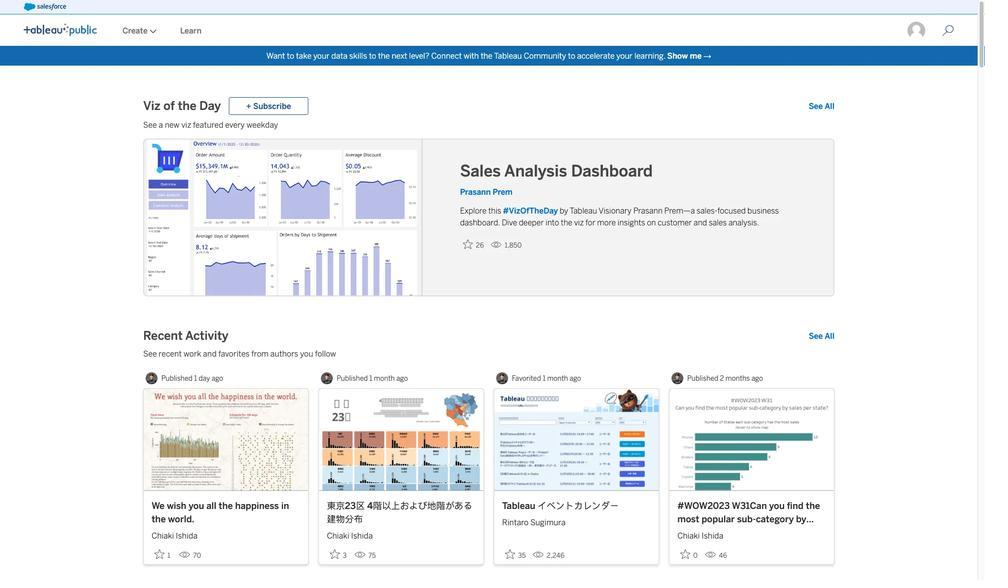 Task type: locate. For each thing, give the bounding box(es) containing it.
see inside see recent work and favorites from authors you follow element
[[143, 349, 157, 359]]

chiaki ishida image
[[146, 373, 157, 385], [496, 373, 508, 385]]

東京23区 4階以上および地階がある 建物分布 link
[[327, 500, 476, 527]]

you up category
[[769, 501, 785, 512]]

add favorite button down dashboard.
[[460, 237, 487, 253]]

1 horizontal spatial chiaki ishida image
[[496, 373, 508, 385]]

see all for see all viz of the day element
[[809, 101, 835, 111]]

ishida for wish
[[176, 532, 198, 541]]

add favorite button left '46'
[[678, 547, 701, 563]]

1
[[194, 375, 197, 383], [369, 375, 372, 383], [543, 375, 546, 383], [167, 552, 170, 560]]

70 views element
[[175, 548, 205, 564]]

1 horizontal spatial sales
[[709, 218, 727, 227]]

0 horizontal spatial month
[[374, 375, 395, 383]]

1 vertical spatial see all link
[[809, 330, 835, 342]]

see recent work and favorites from authors you follow element
[[143, 348, 835, 360]]

1 chiaki ishida image from the left
[[146, 373, 157, 385]]

2 your from the left
[[617, 51, 633, 60]]

1 see all from the top
[[809, 101, 835, 111]]

1 horizontal spatial by
[[796, 514, 806, 525]]

recent activity heading
[[143, 328, 228, 344]]

rintaro sugimura link
[[502, 513, 651, 529]]

chiaki ishida link down sub-
[[678, 527, 826, 542]]

see inside see all recent activity "element"
[[809, 332, 823, 341]]

chiaki ishida image left published 1 day ago
[[146, 373, 157, 385]]

explore this #vizoftheday by tableau visionary prasann prem—a sales-focused business dashboard. dive deeper into the viz for more insights on customer and sales analysis.
[[460, 206, 779, 227]]

2 horizontal spatial chiaki ishida link
[[678, 527, 826, 542]]

the right with
[[481, 51, 493, 60]]

2 chiaki ishida link from the left
[[327, 527, 476, 542]]

2 chiaki ishida image from the left
[[672, 373, 683, 385]]

1 vertical spatial all
[[825, 332, 835, 341]]

0 horizontal spatial prasann
[[460, 187, 491, 197]]

you left follow
[[300, 349, 313, 359]]

to left the 'take'
[[287, 51, 294, 60]]

more
[[597, 218, 616, 227]]

2 horizontal spatial chiaki ishida
[[678, 532, 723, 541]]

you left all
[[189, 501, 204, 512]]

0 horizontal spatial chiaki ishida link
[[152, 527, 300, 542]]

1 horizontal spatial your
[[617, 51, 633, 60]]

chiaki ishida for 東京23区 4階以上および地階がある 建物分布
[[327, 532, 373, 541]]

your right the 'take'
[[313, 51, 330, 60]]

3 ago from the left
[[570, 375, 581, 383]]

published 2 months ago
[[687, 375, 763, 383]]

see for see recent work and favorites from authors you follow element
[[143, 349, 157, 359]]

see all
[[809, 101, 835, 111], [809, 332, 835, 341]]

see all viz of the day element
[[809, 100, 835, 112]]

sales analysis dashboard
[[460, 162, 653, 181]]

1 vertical spatial and
[[203, 349, 217, 359]]

1 chiaki ishida image from the left
[[321, 373, 333, 385]]

0 vertical spatial prasann
[[460, 187, 491, 197]]

1 horizontal spatial chiaki ishida
[[327, 532, 373, 541]]

of
[[163, 99, 175, 113]]

add favorite button containing 3
[[327, 547, 351, 563]]

75
[[368, 552, 376, 560]]

1 your from the left
[[313, 51, 330, 60]]

2 horizontal spatial published
[[687, 375, 718, 383]]

sales down sales-
[[709, 218, 727, 227]]

prasann up on at the right top of the page
[[633, 206, 663, 216]]

2 horizontal spatial chiaki
[[678, 532, 700, 541]]

viz right new
[[181, 120, 191, 130]]

sales-
[[697, 206, 718, 216]]

0 horizontal spatial chiaki
[[152, 532, 174, 541]]

2 ishida from the left
[[351, 532, 373, 541]]

0 horizontal spatial viz
[[181, 120, 191, 130]]

1 workbook thumbnail image from the left
[[144, 389, 308, 491]]

0 horizontal spatial chiaki ishida image
[[321, 373, 333, 385]]

ishida
[[176, 532, 198, 541], [351, 532, 373, 541], [702, 532, 723, 541]]

chiaki for #wow2023 w31can you find the most popular sub-category by sales per state?
[[678, 532, 700, 541]]

the
[[378, 51, 390, 60], [481, 51, 493, 60], [178, 99, 196, 113], [561, 218, 573, 227], [219, 501, 233, 512], [806, 501, 820, 512], [152, 514, 166, 525]]

3 published from the left
[[687, 375, 718, 383]]

sub-
[[737, 514, 756, 525]]

we wish you all the happiness in the world.
[[152, 501, 289, 525]]

customer
[[658, 218, 692, 227]]

happiness
[[235, 501, 279, 512]]

you inside #wow2023 w31can you find the most popular sub-category by sales per state?
[[769, 501, 785, 512]]

1 horizontal spatial viz
[[574, 218, 584, 227]]

we
[[152, 501, 165, 512]]

0 horizontal spatial chiaki ishida
[[152, 532, 198, 541]]

published for we
[[161, 375, 193, 383]]

see a new viz featured every weekday
[[143, 120, 278, 130]]

you inside we wish you all the happiness in the world.
[[189, 501, 204, 512]]

see inside see a new viz featured every weekday element
[[143, 120, 157, 130]]

and down sales-
[[694, 218, 707, 227]]

most
[[678, 514, 699, 525]]

all
[[825, 101, 835, 111], [825, 332, 835, 341]]

visionary
[[599, 206, 632, 216]]

chiaki down 建物分布
[[327, 532, 349, 541]]

rintaro sugimura
[[502, 518, 566, 528]]

the right find
[[806, 501, 820, 512]]

chiaki ishida link down 東京23区 4階以上および地階がある 建物分布
[[327, 527, 476, 542]]

1,850 views element
[[487, 238, 526, 254]]

by
[[560, 206, 568, 216], [796, 514, 806, 525]]

1 horizontal spatial month
[[547, 375, 568, 383]]

ishida down world.
[[176, 532, 198, 541]]

chiaki ishida up 0
[[678, 532, 723, 541]]

3 workbook thumbnail image from the left
[[494, 389, 659, 491]]

0 vertical spatial by
[[560, 206, 568, 216]]

1 for 4階以上および地階がある
[[369, 375, 372, 383]]

chiaki ishida image left favorited
[[496, 373, 508, 385]]

0 horizontal spatial to
[[287, 51, 294, 60]]

1 horizontal spatial published
[[337, 375, 368, 383]]

add favorite button for we wish you all the happiness in the world.
[[152, 547, 175, 563]]

0 horizontal spatial published
[[161, 375, 193, 383]]

0 horizontal spatial chiaki ishida image
[[146, 373, 157, 385]]

workbook thumbnail image for wish
[[144, 389, 308, 491]]

1 all from the top
[[825, 101, 835, 111]]

see all recent activity element
[[809, 330, 835, 342]]

and
[[694, 218, 707, 227], [203, 349, 217, 359]]

viz
[[181, 120, 191, 130], [574, 218, 584, 227]]

1 horizontal spatial prasann
[[633, 206, 663, 216]]

2 month from the left
[[547, 375, 568, 383]]

0 vertical spatial viz
[[181, 120, 191, 130]]

chiaki down world.
[[152, 532, 174, 541]]

chiaki ishida image for 東京23区 4階以上および地階がある 建物分布
[[321, 373, 333, 385]]

sales inside #wow2023 w31can you find the most popular sub-category by sales per state?
[[678, 528, 699, 539]]

0 vertical spatial see all
[[809, 101, 835, 111]]

0 horizontal spatial and
[[203, 349, 217, 359]]

0 horizontal spatial your
[[313, 51, 330, 60]]

see inside see all viz of the day element
[[809, 101, 823, 111]]

35
[[518, 552, 526, 560]]

chiaki ishida link for 4階以上および地階がある
[[327, 527, 476, 542]]

chiaki down "most"
[[678, 532, 700, 541]]

add favorite button containing 35
[[502, 547, 529, 563]]

1 vertical spatial see all
[[809, 332, 835, 341]]

1 ago from the left
[[212, 375, 223, 383]]

add favorite button containing 1
[[152, 547, 175, 563]]

want to take your data skills to the next level? connect with the tableau community to accelerate your learning. show me →
[[266, 51, 711, 60]]

2 workbook thumbnail image from the left
[[319, 389, 483, 491]]

insights
[[618, 218, 645, 227]]

chiaki ishida link for w31can
[[678, 527, 826, 542]]

see all link
[[809, 100, 835, 112], [809, 330, 835, 342]]

2 horizontal spatial ishida
[[702, 532, 723, 541]]

2,246 views element
[[529, 548, 569, 564]]

by right the #vizoftheday
[[560, 206, 568, 216]]

+
[[246, 101, 251, 111]]

tableau
[[494, 51, 522, 60], [570, 206, 597, 216], [502, 501, 536, 512]]

ishida up 75 views element
[[351, 532, 373, 541]]

chiaki ishida image for tableau イベントカレンダー
[[496, 373, 508, 385]]

+ subscribe button
[[229, 97, 308, 115]]

2 chiaki ishida from the left
[[327, 532, 373, 541]]

0 vertical spatial and
[[694, 218, 707, 227]]

accelerate
[[577, 51, 615, 60]]

every
[[225, 120, 245, 130]]

viz left for
[[574, 218, 584, 227]]

you for #wow2023 w31can you find the most popular sub-category by sales per state?
[[769, 501, 785, 512]]

sales down "most"
[[678, 528, 699, 539]]

to left the accelerate
[[568, 51, 575, 60]]

month for 4階以上および地階がある
[[374, 375, 395, 383]]

take
[[296, 51, 312, 60]]

0 vertical spatial all
[[825, 101, 835, 111]]

see recent work and favorites from authors you follow
[[143, 349, 336, 359]]

1 for イベントカレンダー
[[543, 375, 546, 383]]

1 horizontal spatial to
[[369, 51, 376, 60]]

all inside "element"
[[825, 332, 835, 341]]

published 1 month ago
[[337, 375, 408, 383]]

subscribe
[[253, 101, 291, 111]]

dive
[[502, 218, 517, 227]]

create button
[[111, 15, 168, 46]]

0 vertical spatial see all link
[[809, 100, 835, 112]]

#wow2023 w31can you find the most popular sub-category by sales per state? link
[[678, 500, 826, 539]]

sales
[[709, 218, 727, 227], [678, 528, 699, 539]]

4 ago from the left
[[752, 375, 763, 383]]

add favorite button down rintaro
[[502, 547, 529, 563]]

1 horizontal spatial chiaki ishida image
[[672, 373, 683, 385]]

activity
[[185, 329, 228, 343]]

favorited
[[512, 375, 541, 383]]

prasann up the explore
[[460, 187, 491, 197]]

2 vertical spatial tableau
[[502, 501, 536, 512]]

ishida for 4階以上および地階がある
[[351, 532, 373, 541]]

0 horizontal spatial you
[[189, 501, 204, 512]]

workbook thumbnail image
[[144, 389, 308, 491], [319, 389, 483, 491], [494, 389, 659, 491], [670, 389, 834, 491]]

rintaro
[[502, 518, 529, 528]]

chiaki ishida image down follow
[[321, 373, 333, 385]]

0 vertical spatial sales
[[709, 218, 727, 227]]

work
[[184, 349, 201, 359]]

add favorite button left 70
[[152, 547, 175, 563]]

1 horizontal spatial and
[[694, 218, 707, 227]]

tableau inside explore this #vizoftheday by tableau visionary prasann prem—a sales-focused business dashboard. dive deeper into the viz for more insights on customer and sales analysis.
[[570, 206, 597, 216]]

weekday
[[247, 120, 278, 130]]

1 vertical spatial by
[[796, 514, 806, 525]]

your left 'learning.'
[[617, 51, 633, 60]]

go to search image
[[930, 25, 966, 37]]

Add Favorite button
[[460, 237, 487, 253], [152, 547, 175, 563], [327, 547, 351, 563], [502, 547, 529, 563], [678, 547, 701, 563]]

workbook thumbnail image for 4階以上および地階がある
[[319, 389, 483, 491]]

we wish you all the happiness in the world. link
[[152, 500, 300, 527]]

state?
[[718, 528, 746, 539]]

chiaki ishida image for we wish you all the happiness in the world.
[[146, 373, 157, 385]]

2 ago from the left
[[396, 375, 408, 383]]

the inside #wow2023 w31can you find the most popular sub-category by sales per state?
[[806, 501, 820, 512]]

ago for イベントカレンダー
[[570, 375, 581, 383]]

favorited 1 month ago
[[512, 375, 581, 383]]

add favorite button left 75
[[327, 547, 351, 563]]

the right into
[[561, 218, 573, 227]]

2 horizontal spatial you
[[769, 501, 785, 512]]

the down we
[[152, 514, 166, 525]]

0 horizontal spatial by
[[560, 206, 568, 216]]

1 horizontal spatial chiaki
[[327, 532, 349, 541]]

chiaki ishida down world.
[[152, 532, 198, 541]]

chiaki ishida link
[[152, 527, 300, 542], [327, 527, 476, 542], [678, 527, 826, 542]]

#wow2023
[[678, 501, 730, 512]]

1 vertical spatial prasann
[[633, 206, 663, 216]]

1 vertical spatial tableau
[[570, 206, 597, 216]]

2 see all from the top
[[809, 332, 835, 341]]

1 ishida from the left
[[176, 532, 198, 541]]

chiaki ishida image left 2
[[672, 373, 683, 385]]

1 month from the left
[[374, 375, 395, 383]]

the right of
[[178, 99, 196, 113]]

1 chiaki from the left
[[152, 532, 174, 541]]

1 chiaki ishida from the left
[[152, 532, 198, 541]]

1 published from the left
[[161, 375, 193, 383]]

4 workbook thumbnail image from the left
[[670, 389, 834, 491]]

tableau right with
[[494, 51, 522, 60]]

ishida down popular
[[702, 532, 723, 541]]

2 published from the left
[[337, 375, 368, 383]]

category
[[756, 514, 794, 525]]

2 all from the top
[[825, 332, 835, 341]]

chiaki ishida image
[[321, 373, 333, 385], [672, 373, 683, 385]]

1 horizontal spatial chiaki ishida link
[[327, 527, 476, 542]]

to right skills on the left
[[369, 51, 376, 60]]

3 ishida from the left
[[702, 532, 723, 541]]

learn
[[180, 26, 202, 35]]

0 horizontal spatial ishida
[[176, 532, 198, 541]]

add favorite button containing 0
[[678, 547, 701, 563]]

2 chiaki from the left
[[327, 532, 349, 541]]

you
[[300, 349, 313, 359], [189, 501, 204, 512], [769, 501, 785, 512]]

dashboard.
[[460, 218, 500, 227]]

add favorite button containing 26
[[460, 237, 487, 253]]

1 chiaki ishida link from the left
[[152, 527, 300, 542]]

2 horizontal spatial to
[[568, 51, 575, 60]]

tableau up rintaro
[[502, 501, 536, 512]]

1 vertical spatial sales
[[678, 528, 699, 539]]

by inside #wow2023 w31can you find the most popular sub-category by sales per state?
[[796, 514, 806, 525]]

1 vertical spatial viz
[[574, 218, 584, 227]]

tableau up for
[[570, 206, 597, 216]]

3 chiaki ishida link from the left
[[678, 527, 826, 542]]

chiaki for we wish you all the happiness in the world.
[[152, 532, 174, 541]]

3
[[343, 552, 347, 560]]

3 chiaki from the left
[[678, 532, 700, 541]]

see for see all recent activity "element"
[[809, 332, 823, 341]]

the left next
[[378, 51, 390, 60]]

chiaki ishida link down we wish you all the happiness in the world.
[[152, 527, 300, 542]]

2,246
[[547, 552, 565, 560]]

1 horizontal spatial ishida
[[351, 532, 373, 541]]

wish
[[167, 501, 186, 512]]

and inside explore this #vizoftheday by tableau visionary prasann prem—a sales-focused business dashboard. dive deeper into the viz for more insights on customer and sales analysis.
[[694, 218, 707, 227]]

and right work
[[203, 349, 217, 359]]

chiaki ishida down 建物分布
[[327, 532, 373, 541]]

3 chiaki ishida from the left
[[678, 532, 723, 541]]

authors
[[270, 349, 298, 359]]

2 chiaki ishida image from the left
[[496, 373, 508, 385]]

published for #wow2023
[[687, 375, 718, 383]]

0 horizontal spatial sales
[[678, 528, 699, 539]]

months
[[726, 375, 750, 383]]

by down find
[[796, 514, 806, 525]]



Task type: vqa. For each thing, say whether or not it's contained in the screenshot.
"WE"
yes



Task type: describe. For each thing, give the bounding box(es) containing it.
logo image
[[24, 23, 97, 36]]

deeper
[[519, 218, 544, 227]]

a
[[159, 120, 163, 130]]

2
[[720, 375, 724, 383]]

建物分布
[[327, 514, 363, 525]]

75 views element
[[351, 548, 380, 564]]

1 for wish
[[194, 375, 197, 383]]

prem
[[493, 187, 513, 197]]

1 horizontal spatial you
[[300, 349, 313, 359]]

all for see all recent activity "element"
[[825, 332, 835, 341]]

you for we wish you all the happiness in the world.
[[189, 501, 204, 512]]

recent
[[143, 329, 183, 343]]

ago for wish
[[212, 375, 223, 383]]

by inside explore this #vizoftheday by tableau visionary prasann prem—a sales-focused business dashboard. dive deeper into the viz for more insights on customer and sales analysis.
[[560, 206, 568, 216]]

with
[[464, 51, 479, 60]]

find
[[787, 501, 804, 512]]

connect
[[431, 51, 462, 60]]

see all for see all recent activity "element"
[[809, 332, 835, 341]]

sales analysis dashboard link
[[460, 161, 806, 182]]

→
[[704, 51, 711, 60]]

all for see all viz of the day element
[[825, 101, 835, 111]]

learn link
[[168, 15, 213, 46]]

ago for 4階以上および地階がある
[[396, 375, 408, 383]]

70
[[193, 552, 201, 560]]

for
[[586, 218, 596, 227]]

add favorite button for 東京23区 4階以上および地階がある 建物分布
[[327, 547, 351, 563]]

all
[[206, 501, 216, 512]]

viz
[[143, 99, 160, 113]]

26
[[476, 241, 484, 250]]

learning.
[[635, 51, 666, 60]]

chiaki ishida for #wow2023 w31can you find the most popular sub-category by sales per state?
[[678, 532, 723, 541]]

chiaki ishida link for wish
[[152, 527, 300, 542]]

show me link
[[667, 51, 702, 60]]

per
[[702, 528, 716, 539]]

prasann prem link
[[460, 187, 513, 197]]

chiaki for 東京23区 4階以上および地階がある 建物分布
[[327, 532, 349, 541]]

+ subscribe
[[246, 101, 291, 111]]

prasann prem
[[460, 187, 513, 197]]

#vizoftheday
[[503, 206, 558, 216]]

workbook thumbnail image for イベントカレンダー
[[494, 389, 659, 491]]

1 to from the left
[[287, 51, 294, 60]]

東京23区 4階以上および地階がある 建物分布
[[327, 501, 472, 525]]

featured
[[193, 120, 223, 130]]

0 vertical spatial tableau
[[494, 51, 522, 60]]

in
[[281, 501, 289, 512]]

see for see all viz of the day element
[[809, 101, 823, 111]]

sugimura
[[530, 518, 566, 528]]

see a new viz featured every weekday element
[[143, 119, 835, 131]]

0
[[693, 552, 698, 560]]

chiaki ishida for we wish you all the happiness in the world.
[[152, 532, 198, 541]]

day
[[199, 99, 221, 113]]

prasann inside explore this #vizoftheday by tableau visionary prasann prem—a sales-focused business dashboard. dive deeper into the viz for more insights on customer and sales analysis.
[[633, 206, 663, 216]]

46 views element
[[701, 548, 731, 564]]

add favorite button for tableau イベントカレンダー
[[502, 547, 529, 563]]

new
[[165, 120, 180, 130]]

w31can
[[732, 501, 767, 512]]

the inside heading
[[178, 99, 196, 113]]

explore
[[460, 206, 487, 216]]

analysis.
[[729, 218, 759, 227]]

46
[[719, 552, 727, 560]]

viz inside explore this #vizoftheday by tableau visionary prasann prem—a sales-focused business dashboard. dive deeper into the viz for more insights on customer and sales analysis.
[[574, 218, 584, 227]]

create
[[122, 26, 148, 35]]

#wow2023 w31can you find the most popular sub-category by sales per state?
[[678, 501, 820, 539]]

東京23区
[[327, 501, 365, 512]]

tableau イベントカレンダー
[[502, 501, 619, 512]]

ago for w31can
[[752, 375, 763, 383]]

follow
[[315, 349, 336, 359]]

level?
[[409, 51, 430, 60]]

published for 東京23区
[[337, 375, 368, 383]]

prem—a
[[664, 206, 695, 216]]

on
[[647, 218, 656, 227]]

2 to from the left
[[369, 51, 376, 60]]

terry.turtle image
[[907, 21, 926, 40]]

popular
[[702, 514, 735, 525]]

recent
[[159, 349, 182, 359]]

skills
[[349, 51, 367, 60]]

sales
[[460, 162, 501, 181]]

2 see all link from the top
[[809, 330, 835, 342]]

focused
[[718, 206, 746, 216]]

data
[[331, 51, 348, 60]]

community
[[524, 51, 566, 60]]

published 1 day ago
[[161, 375, 223, 383]]

tableau inside tableau イベントカレンダー link
[[502, 501, 536, 512]]

tableau イベントカレンダー link
[[502, 500, 651, 513]]

see for see a new viz featured every weekday element
[[143, 120, 157, 130]]

1 inside add favorite button
[[167, 552, 170, 560]]

show
[[667, 51, 688, 60]]

イベントカレンダー
[[538, 501, 619, 512]]

world.
[[168, 514, 194, 525]]

this
[[488, 206, 501, 216]]

want
[[266, 51, 285, 60]]

3 to from the left
[[568, 51, 575, 60]]

from
[[251, 349, 269, 359]]

1,850
[[505, 241, 522, 250]]

chiaki ishida image for #wow2023 w31can you find the most popular sub-category by sales per state?
[[672, 373, 683, 385]]

dashboard
[[571, 162, 653, 181]]

viz of the day
[[143, 99, 221, 113]]

workbook thumbnail image for w31can
[[670, 389, 834, 491]]

favorites
[[218, 349, 250, 359]]

sales inside explore this #vizoftheday by tableau visionary prasann prem—a sales-focused business dashboard. dive deeper into the viz for more insights on customer and sales analysis.
[[709, 218, 727, 227]]

into
[[546, 218, 559, 227]]

viz of the day heading
[[143, 98, 221, 114]]

ishida for w31can
[[702, 532, 723, 541]]

next
[[392, 51, 407, 60]]

me
[[690, 51, 702, 60]]

analysis
[[504, 162, 567, 181]]

add favorite button for #wow2023 w31can you find the most popular sub-category by sales per state?
[[678, 547, 701, 563]]

1 see all link from the top
[[809, 100, 835, 112]]

the inside explore this #vizoftheday by tableau visionary prasann prem—a sales-focused business dashboard. dive deeper into the viz for more insights on customer and sales analysis.
[[561, 218, 573, 227]]

recent activity
[[143, 329, 228, 343]]

salesforce logo image
[[24, 3, 66, 11]]

the right all
[[219, 501, 233, 512]]

month for イベントカレンダー
[[547, 375, 568, 383]]



